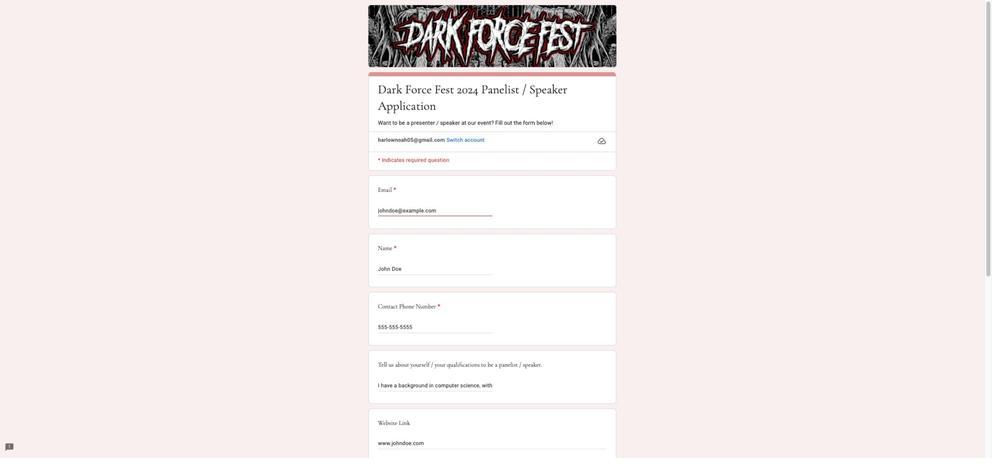 Task type: describe. For each thing, give the bounding box(es) containing it.
2 vertical spatial required question element
[[436, 302, 440, 312]]

report a problem to google image
[[5, 443, 14, 453]]

1 vertical spatial required question element
[[392, 244, 397, 253]]



Task type: locate. For each thing, give the bounding box(es) containing it.
None text field
[[378, 265, 492, 274], [378, 382, 492, 391], [378, 265, 492, 274], [378, 382, 492, 391]]

1 heading from the top
[[378, 81, 606, 115]]

required question element
[[392, 186, 396, 195], [392, 244, 397, 253], [436, 302, 440, 312]]

3 heading from the top
[[378, 244, 397, 253]]

None text field
[[378, 323, 492, 333], [378, 440, 606, 449], [378, 323, 492, 333], [378, 440, 606, 449]]

2 heading from the top
[[378, 186, 606, 195]]

list
[[368, 176, 616, 459]]

list item
[[368, 176, 616, 230]]

Your email email field
[[378, 207, 492, 216]]

4 heading from the top
[[378, 302, 440, 312]]

0 vertical spatial required question element
[[392, 186, 396, 195]]

heading
[[378, 81, 606, 115], [378, 186, 606, 195], [378, 244, 397, 253], [378, 302, 440, 312]]



Task type: vqa. For each thing, say whether or not it's contained in the screenshot.
Top Margin image at the bottom
no



